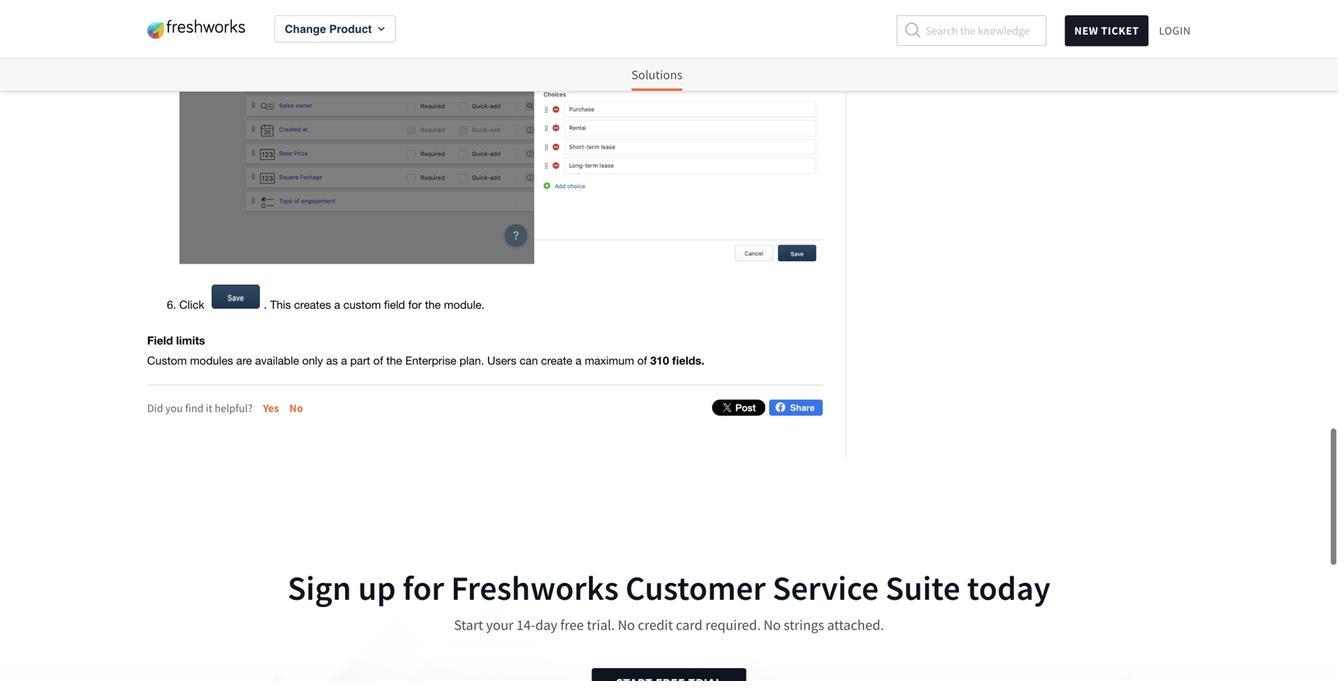 Task type: locate. For each thing, give the bounding box(es) containing it.
a right creates
[[334, 298, 340, 312]]

field limits custom modules are available only as a part of the enterprise plan. users can create a maximum of 310 fields.
[[147, 334, 705, 368]]

0 horizontal spatial of
[[374, 354, 383, 368]]

no left strings
[[764, 617, 781, 635]]

up
[[358, 567, 396, 610]]

solutions
[[632, 67, 683, 83]]

no right trial.
[[618, 617, 635, 635]]

new ticket
[[1075, 23, 1140, 38]]

change product
[[285, 23, 372, 35]]

login
[[1160, 23, 1192, 38]]

new
[[1075, 23, 1099, 38]]

maximum
[[585, 354, 635, 368]]

credit
[[638, 617, 673, 635]]

freshworks
[[451, 567, 619, 610]]

no
[[289, 402, 303, 416], [618, 617, 635, 635], [764, 617, 781, 635]]

2 horizontal spatial a
[[576, 354, 582, 368]]

custom
[[344, 298, 381, 312]]

the inside field limits custom modules are available only as a part of the enterprise plan. users can create a maximum of 310 fields.
[[387, 354, 402, 368]]

1 vertical spatial the
[[387, 354, 402, 368]]

a right as
[[341, 354, 347, 368]]

-
[[531, 617, 536, 635]]

0 horizontal spatial the
[[387, 354, 402, 368]]

custom
[[147, 354, 187, 368]]

0 horizontal spatial no
[[289, 402, 303, 416]]

creates
[[294, 298, 331, 312]]

ticket
[[1102, 23, 1140, 38]]

suite
[[886, 567, 961, 610]]

the left module.
[[425, 298, 441, 312]]

0 horizontal spatial a
[[334, 298, 340, 312]]

1 horizontal spatial the
[[425, 298, 441, 312]]

you
[[165, 402, 183, 416]]

a right create
[[576, 354, 582, 368]]

this creates a custom field for the module.
[[267, 298, 485, 312]]

of right the part
[[374, 354, 383, 368]]

are
[[236, 354, 252, 368]]

for right field
[[408, 298, 422, 312]]

modules
[[190, 354, 233, 368]]

customer
[[626, 567, 766, 610]]

1 vertical spatial for
[[403, 567, 444, 610]]

1 horizontal spatial a
[[341, 354, 347, 368]]

field
[[147, 334, 173, 347]]

of
[[374, 354, 383, 368], [638, 354, 647, 368]]

plan.
[[460, 354, 484, 368]]

create
[[541, 354, 573, 368]]

part
[[350, 354, 370, 368]]

the
[[425, 298, 441, 312], [387, 354, 402, 368]]

this
[[270, 298, 291, 312]]

2 horizontal spatial no
[[764, 617, 781, 635]]

a
[[334, 298, 340, 312], [341, 354, 347, 368], [576, 354, 582, 368]]

1 horizontal spatial of
[[638, 354, 647, 368]]

field
[[384, 298, 405, 312]]

product
[[329, 23, 372, 35]]

strings
[[784, 617, 825, 635]]

as
[[326, 354, 338, 368]]

for right up at the left of page
[[403, 567, 444, 610]]

start
[[454, 617, 483, 635]]

no right yes
[[289, 402, 303, 416]]

the right the part
[[387, 354, 402, 368]]

change
[[285, 23, 326, 35]]

of left 310
[[638, 354, 647, 368]]

for
[[408, 298, 422, 312], [403, 567, 444, 610]]

14
[[517, 617, 531, 635]]

available
[[255, 354, 299, 368]]

day
[[536, 617, 558, 635]]



Task type: describe. For each thing, give the bounding box(es) containing it.
310
[[651, 354, 669, 368]]

card
[[676, 617, 703, 635]]

did you find it helpful? yes no
[[147, 402, 303, 416]]

it
[[206, 402, 213, 416]]

new ticket link
[[1065, 15, 1149, 46]]

.
[[264, 298, 267, 312]]

attached.
[[828, 617, 885, 635]]

click
[[179, 298, 208, 312]]

trial.
[[587, 617, 615, 635]]

today
[[968, 567, 1051, 610]]

only
[[302, 354, 323, 368]]

did
[[147, 402, 163, 416]]

0 vertical spatial for
[[408, 298, 422, 312]]

yes
[[263, 402, 279, 416]]

search image
[[905, 23, 921, 39]]

users
[[488, 354, 517, 368]]

enterprise
[[406, 354, 457, 368]]

can
[[520, 354, 538, 368]]

fields.
[[673, 354, 705, 368]]

module.
[[444, 298, 485, 312]]

free
[[561, 617, 584, 635]]

0 vertical spatial the
[[425, 298, 441, 312]]

2 of from the left
[[638, 354, 647, 368]]

limits
[[176, 334, 205, 347]]

service
[[773, 567, 879, 610]]

your
[[486, 617, 514, 635]]

sign
[[288, 567, 351, 610]]

sign up for freshworks customer service suite today start your 14 -day free trial. no credit card required. no strings attached.
[[288, 567, 1051, 635]]

1 horizontal spatial no
[[618, 617, 635, 635]]

required.
[[706, 617, 761, 635]]

Search the knowledge base text field
[[897, 15, 1047, 46]]

solutions link
[[632, 59, 683, 91]]

helpful?
[[215, 402, 253, 416]]

for inside "sign up for freshworks customer service suite today start your 14 -day free trial. no credit card required. no strings attached."
[[403, 567, 444, 610]]

find
[[185, 402, 204, 416]]

1 of from the left
[[374, 354, 383, 368]]

login link
[[1160, 14, 1192, 47]]



Task type: vqa. For each thing, say whether or not it's contained in the screenshot.
improve
no



